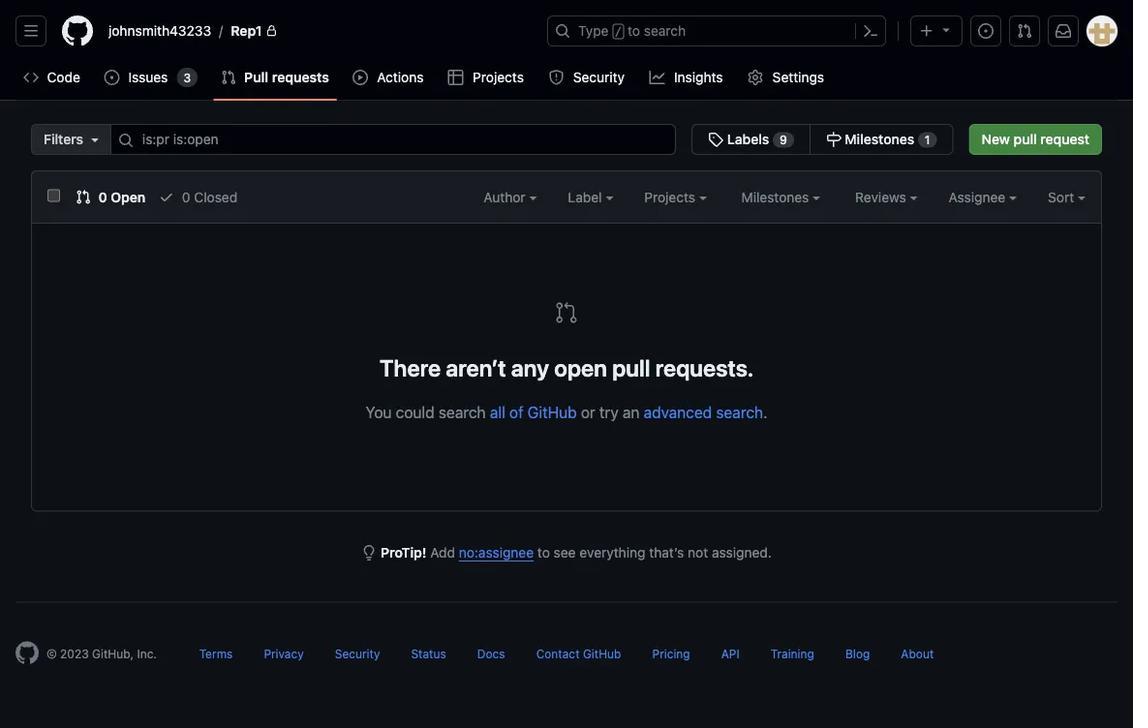 Task type: locate. For each thing, give the bounding box(es) containing it.
check image
[[159, 189, 175, 205]]

settings
[[773, 69, 825, 85]]

1 vertical spatial projects
[[645, 189, 700, 205]]

sort
[[1049, 189, 1075, 205]]

projects button
[[645, 187, 707, 207]]

1 horizontal spatial security link
[[541, 63, 634, 92]]

0 horizontal spatial projects
[[473, 69, 524, 85]]

pull up "an"
[[613, 354, 651, 381]]

/ left rep1
[[219, 23, 223, 39]]

search up graph icon
[[644, 23, 686, 39]]

settings link
[[741, 63, 834, 92]]

/ right type
[[615, 25, 622, 39]]

/ inside type / to search
[[615, 25, 622, 39]]

security left "status" link
[[335, 648, 380, 661]]

pull
[[244, 69, 269, 85]]

requests
[[272, 69, 329, 85]]

assignee button
[[949, 187, 1018, 207]]

security link down type
[[541, 63, 634, 92]]

pull
[[1014, 131, 1038, 147], [613, 354, 651, 381]]

contact github
[[537, 648, 622, 661]]

to left the see
[[538, 545, 550, 561]]

triangle down image
[[939, 22, 955, 37]]

table image
[[448, 70, 464, 85]]

actions link
[[345, 63, 433, 92]]

about link
[[902, 648, 934, 661]]

an
[[623, 403, 640, 422]]

1 horizontal spatial search
[[644, 23, 686, 39]]

homepage image left ©
[[16, 642, 39, 665]]

pricing
[[653, 648, 691, 661]]

request
[[1041, 131, 1090, 147]]

there aren't any open pull requests.
[[380, 354, 754, 381]]

security
[[574, 69, 625, 85], [335, 648, 380, 661]]

sort button
[[1049, 187, 1086, 207]]

all
[[490, 403, 506, 422]]

None search field
[[31, 124, 954, 155]]

training link
[[771, 648, 815, 661]]

1 vertical spatial github
[[583, 648, 622, 661]]

0 horizontal spatial to
[[538, 545, 550, 561]]

search down requests.
[[717, 403, 764, 422]]

1 vertical spatial git pull request image
[[221, 70, 237, 85]]

github right of
[[528, 403, 577, 422]]

api
[[722, 648, 740, 661]]

shield image
[[549, 70, 564, 85]]

0 vertical spatial homepage image
[[62, 16, 93, 47]]

git pull request image up there aren't any open pull requests.
[[555, 301, 579, 325]]

/ for type
[[615, 25, 622, 39]]

9
[[780, 133, 788, 147]]

0 open
[[95, 189, 146, 205]]

filters button
[[31, 124, 111, 155]]

/
[[219, 23, 223, 39], [615, 25, 622, 39]]

label
[[568, 189, 606, 205]]

1 horizontal spatial 0
[[182, 189, 191, 205]]

0 vertical spatial pull
[[1014, 131, 1038, 147]]

security link
[[541, 63, 634, 92], [335, 648, 380, 661]]

0 closed link
[[159, 187, 238, 207]]

1 horizontal spatial projects
[[645, 189, 700, 205]]

1 horizontal spatial git pull request image
[[555, 301, 579, 325]]

projects right label popup button
[[645, 189, 700, 205]]

0 vertical spatial to
[[628, 23, 641, 39]]

1 vertical spatial milestones
[[742, 189, 813, 205]]

issue opened image
[[104, 70, 120, 85]]

could
[[396, 403, 435, 422]]

milestone image
[[826, 132, 842, 147]]

/ inside johnsmith43233 /
[[219, 23, 223, 39]]

github right contact
[[583, 648, 622, 661]]

you
[[366, 403, 392, 422]]

2023
[[60, 648, 89, 661]]

0 horizontal spatial security
[[335, 648, 380, 661]]

command palette image
[[863, 23, 879, 39]]

johnsmith43233 /
[[109, 23, 223, 39]]

.
[[764, 403, 768, 422]]

git pull request image left pull
[[221, 70, 237, 85]]

0 horizontal spatial milestones
[[742, 189, 813, 205]]

0 vertical spatial milestones
[[846, 131, 915, 147]]

projects right the table image
[[473, 69, 524, 85]]

search left all
[[439, 403, 486, 422]]

projects
[[473, 69, 524, 85], [645, 189, 700, 205]]

0 for open
[[98, 189, 107, 205]]

labels
[[728, 131, 770, 147]]

to right type
[[628, 23, 641, 39]]

0 horizontal spatial /
[[219, 23, 223, 39]]

issue element
[[692, 124, 954, 155]]

protip! add no:assignee to see everything that's not assigned.
[[381, 545, 772, 561]]

2 horizontal spatial search
[[717, 403, 764, 422]]

1 horizontal spatial homepage image
[[62, 16, 93, 47]]

security right shield 'image'
[[574, 69, 625, 85]]

milestones inside milestones popup button
[[742, 189, 813, 205]]

new pull request
[[982, 131, 1090, 147]]

pull right new
[[1014, 131, 1038, 147]]

milestones button
[[742, 187, 821, 207]]

triangle down image
[[87, 132, 103, 147]]

0 vertical spatial security
[[574, 69, 625, 85]]

rep1 link
[[223, 16, 286, 47]]

to
[[628, 23, 641, 39], [538, 545, 550, 561]]

1 horizontal spatial github
[[583, 648, 622, 661]]

security link left "status" link
[[335, 648, 380, 661]]

0 right check icon
[[182, 189, 191, 205]]

of
[[510, 403, 524, 422]]

0 vertical spatial github
[[528, 403, 577, 422]]

play image
[[353, 70, 368, 85]]

docs
[[478, 648, 506, 661]]

2 vertical spatial git pull request image
[[555, 301, 579, 325]]

2 0 from the left
[[182, 189, 191, 205]]

0 vertical spatial projects
[[473, 69, 524, 85]]

johnsmith43233
[[109, 23, 211, 39]]

0 horizontal spatial git pull request image
[[221, 70, 237, 85]]

open
[[111, 189, 146, 205]]

assignee
[[949, 189, 1010, 205]]

homepage image up code in the left of the page
[[62, 16, 93, 47]]

list
[[101, 16, 536, 47]]

0 horizontal spatial 0
[[98, 189, 107, 205]]

1 0 from the left
[[98, 189, 107, 205]]

git pull request image inside pull requests link
[[221, 70, 237, 85]]

graph image
[[650, 70, 665, 85]]

all of github link
[[490, 403, 577, 422]]

git pull request image
[[1018, 23, 1033, 39], [221, 70, 237, 85], [555, 301, 579, 325]]

©
[[47, 648, 57, 661]]

0 right git pull request image in the top of the page
[[98, 189, 107, 205]]

0 horizontal spatial github
[[528, 403, 577, 422]]

git pull request image right issue opened icon
[[1018, 23, 1033, 39]]

milestones down 9
[[742, 189, 813, 205]]

1 vertical spatial pull
[[613, 354, 651, 381]]

2 horizontal spatial git pull request image
[[1018, 23, 1033, 39]]

no:assignee link
[[459, 545, 534, 561]]

filters
[[44, 131, 83, 147]]

search
[[644, 23, 686, 39], [439, 403, 486, 422], [717, 403, 764, 422]]

homepage image
[[62, 16, 93, 47], [16, 642, 39, 665]]

0 closed
[[178, 189, 238, 205]]

1 vertical spatial to
[[538, 545, 550, 561]]

1 horizontal spatial milestones
[[846, 131, 915, 147]]

git pull request image
[[76, 189, 91, 205]]

there
[[380, 354, 441, 381]]

privacy link
[[264, 648, 304, 661]]

1 horizontal spatial to
[[628, 23, 641, 39]]

open
[[555, 354, 608, 381]]

0
[[98, 189, 107, 205], [182, 189, 191, 205]]

1 horizontal spatial /
[[615, 25, 622, 39]]

milestones right milestone icon
[[846, 131, 915, 147]]

Search all issues text field
[[110, 124, 677, 155]]

milestones inside issue element
[[846, 131, 915, 147]]

insights link
[[642, 63, 733, 92]]

label button
[[568, 187, 614, 207]]

about
[[902, 648, 934, 661]]

0 horizontal spatial security link
[[335, 648, 380, 661]]

git pull request image for pull requests
[[221, 70, 237, 85]]

milestones
[[846, 131, 915, 147], [742, 189, 813, 205]]

milestones for milestones 1
[[846, 131, 915, 147]]

that's
[[650, 545, 685, 561]]

github
[[528, 403, 577, 422], [583, 648, 622, 661]]

1 vertical spatial homepage image
[[16, 642, 39, 665]]

type / to search
[[579, 23, 686, 39]]



Task type: vqa. For each thing, say whether or not it's contained in the screenshot.
URL 'text field'
no



Task type: describe. For each thing, give the bounding box(es) containing it.
author
[[484, 189, 530, 205]]

contact
[[537, 648, 580, 661]]

Select all issues checkbox
[[47, 189, 60, 202]]

0 vertical spatial git pull request image
[[1018, 23, 1033, 39]]

1 horizontal spatial pull
[[1014, 131, 1038, 147]]

code
[[47, 69, 80, 85]]

everything
[[580, 545, 646, 561]]

light bulb image
[[362, 546, 377, 561]]

3
[[184, 71, 191, 84]]

Issues search field
[[110, 124, 677, 155]]

code link
[[16, 63, 89, 92]]

lock image
[[266, 25, 278, 37]]

reviews button
[[856, 187, 918, 207]]

aren't
[[446, 354, 506, 381]]

list containing johnsmith43233 /
[[101, 16, 536, 47]]

johnsmith43233 link
[[101, 16, 219, 47]]

see
[[554, 545, 576, 561]]

status
[[411, 648, 447, 661]]

any
[[511, 354, 550, 381]]

projects link
[[441, 63, 533, 92]]

or
[[581, 403, 596, 422]]

code image
[[23, 70, 39, 85]]

none search field containing filters
[[31, 124, 954, 155]]

docs link
[[478, 648, 506, 661]]

reviews
[[856, 189, 910, 205]]

labels 9
[[724, 131, 788, 147]]

plus image
[[920, 23, 935, 39]]

© 2023 github, inc.
[[47, 648, 157, 661]]

gear image
[[748, 70, 764, 85]]

new
[[982, 131, 1011, 147]]

assigned.
[[712, 545, 772, 561]]

try
[[600, 403, 619, 422]]

tag image
[[709, 132, 724, 147]]

type
[[579, 23, 609, 39]]

0 horizontal spatial pull
[[613, 354, 651, 381]]

0 horizontal spatial search
[[439, 403, 486, 422]]

contact github link
[[537, 648, 622, 661]]

0 horizontal spatial homepage image
[[16, 642, 39, 665]]

status link
[[411, 648, 447, 661]]

protip!
[[381, 545, 427, 561]]

privacy
[[264, 648, 304, 661]]

pull requests
[[244, 69, 329, 85]]

rep1
[[231, 23, 262, 39]]

issues
[[128, 69, 168, 85]]

api link
[[722, 648, 740, 661]]

projects inside popup button
[[645, 189, 700, 205]]

not
[[688, 545, 709, 561]]

author button
[[484, 187, 537, 207]]

notifications image
[[1056, 23, 1072, 39]]

0 vertical spatial security link
[[541, 63, 634, 92]]

insights
[[675, 69, 724, 85]]

issue opened image
[[979, 23, 994, 39]]

no:assignee
[[459, 545, 534, 561]]

pull requests link
[[213, 63, 337, 92]]

add
[[431, 545, 455, 561]]

blog link
[[846, 648, 871, 661]]

closed
[[194, 189, 238, 205]]

1 vertical spatial security link
[[335, 648, 380, 661]]

github,
[[92, 648, 134, 661]]

0 open link
[[76, 187, 146, 207]]

requests.
[[656, 354, 754, 381]]

you could search all of github or try an advanced search .
[[366, 403, 768, 422]]

advanced
[[644, 403, 712, 422]]

new pull request link
[[970, 124, 1103, 155]]

actions
[[377, 69, 424, 85]]

/ for johnsmith43233
[[219, 23, 223, 39]]

milestones 1
[[842, 131, 931, 147]]

blog
[[846, 648, 871, 661]]

training
[[771, 648, 815, 661]]

milestones for milestones
[[742, 189, 813, 205]]

terms link
[[199, 648, 233, 661]]

1 horizontal spatial security
[[574, 69, 625, 85]]

1 vertical spatial security
[[335, 648, 380, 661]]

git pull request image for there aren't any open pull requests.
[[555, 301, 579, 325]]

0 for closed
[[182, 189, 191, 205]]

advanced search link
[[644, 403, 764, 422]]

search image
[[118, 133, 134, 148]]

1
[[925, 133, 931, 147]]

inc.
[[137, 648, 157, 661]]

terms
[[199, 648, 233, 661]]



